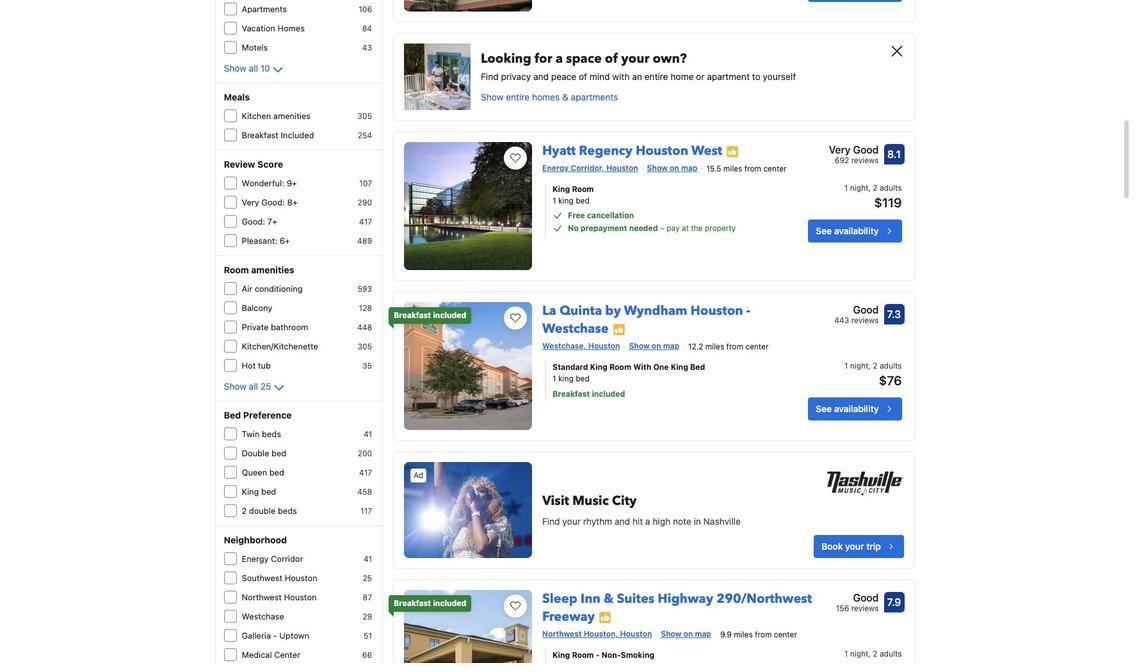 Task type: locate. For each thing, give the bounding box(es) containing it.
show down find
[[481, 92, 504, 102]]

show on map down sleep inn & suites highway 290/northwest freeway
[[661, 629, 711, 639]]

very good element
[[829, 142, 879, 158]]

1 king from the top
[[558, 196, 574, 205]]

2 see availability from the top
[[816, 403, 879, 414]]

la
[[542, 302, 556, 320]]

1 see from the top
[[816, 225, 832, 236]]

all inside dropdown button
[[249, 381, 258, 392]]

0 vertical spatial bed
[[690, 362, 705, 372]]

1 vertical spatial night
[[850, 361, 869, 371]]

1 horizontal spatial &
[[604, 590, 614, 608]]

0 vertical spatial 305
[[358, 111, 372, 121]]

advertisement element
[[393, 451, 915, 569]]

availability down 1 night , 2 adults $119
[[834, 225, 879, 236]]

good element left '7.3'
[[835, 302, 879, 318]]

good inside good 443 reviews
[[853, 304, 879, 316]]

queen bed
[[242, 467, 284, 478]]

find
[[481, 71, 499, 82]]

- up 12.2 miles from center
[[746, 302, 751, 320]]

bed down standard
[[576, 374, 590, 383]]

1 horizontal spatial energy
[[542, 163, 569, 173]]

1 vertical spatial map
[[663, 341, 679, 351]]

adults down 7.9
[[880, 649, 902, 659]]

1 for 1 night , 2 adults
[[844, 649, 848, 659]]

305
[[358, 111, 372, 121], [358, 342, 372, 352]]

$76
[[879, 373, 902, 388]]

sleep inn & suites highway 290/northwest freeway
[[542, 590, 812, 626]]

good for -
[[853, 304, 879, 316]]

map up one
[[663, 341, 679, 351]]

see availability down 1 night , 2 adults $76
[[816, 403, 879, 414]]

miles right 9.9
[[734, 630, 753, 640]]

show on map for west
[[647, 163, 698, 173]]

night down very good 692 reviews
[[850, 183, 869, 193]]

& inside 'button'
[[562, 92, 569, 102]]

2 , from the top
[[869, 361, 871, 371]]

of up with
[[605, 50, 618, 67]]

2 for 1 night , 2 adults $119
[[873, 183, 878, 193]]

king bed
[[242, 487, 276, 497]]

southwest houston
[[242, 573, 317, 583]]

1 vertical spatial center
[[745, 342, 769, 351]]

reviews right 692
[[851, 156, 879, 165]]

2 vertical spatial show on map
[[661, 629, 711, 639]]

king right one
[[671, 362, 688, 372]]

1 vertical spatial reviews
[[851, 316, 879, 325]]

41 up '200'
[[364, 430, 372, 439]]

2 vertical spatial reviews
[[851, 604, 879, 613]]

pay
[[667, 223, 680, 233]]

0 vertical spatial night
[[850, 183, 869, 193]]

map
[[681, 163, 698, 173], [663, 341, 679, 351], [695, 629, 711, 639]]

energy for energy corridor, houston
[[542, 163, 569, 173]]

energy for energy corridor
[[242, 554, 269, 564]]

2 see from the top
[[816, 403, 832, 414]]

center down 290/northwest at bottom
[[774, 630, 797, 640]]

2 reviews from the top
[[851, 316, 879, 325]]

1 305 from the top
[[358, 111, 372, 121]]

king down "westchase, houston" on the bottom of the page
[[590, 362, 608, 372]]

0 vertical spatial adults
[[880, 183, 902, 193]]

0 horizontal spatial on
[[652, 341, 661, 351]]

0 horizontal spatial 25
[[260, 381, 271, 392]]

6+
[[280, 236, 290, 246]]

night down good 156 reviews
[[850, 649, 869, 659]]

1 horizontal spatial 25
[[363, 574, 372, 583]]

1 vertical spatial king
[[558, 374, 574, 383]]

, down good 156 reviews
[[869, 649, 871, 659]]

good right 156
[[853, 592, 879, 604]]

0 vertical spatial on
[[670, 163, 679, 173]]

houston down "southwest houston"
[[284, 592, 317, 603]]

bed up 2 double beds on the bottom of the page
[[261, 487, 276, 497]]

breakfast included
[[394, 311, 466, 320], [394, 599, 466, 608]]

bed down 12.2
[[690, 362, 705, 372]]

night inside 1 night , 2 adults $76
[[850, 361, 869, 371]]

map left 9.9
[[695, 629, 711, 639]]

10
[[260, 63, 270, 74]]

2 41 from the top
[[364, 555, 372, 564]]

included inside standard king room with one king bed 1 king bed breakfast included
[[592, 389, 625, 399]]

1 vertical spatial amenities
[[251, 264, 294, 275]]

2 horizontal spatial on
[[684, 629, 693, 639]]

1 417 from the top
[[359, 217, 372, 227]]

breakfast
[[242, 130, 279, 140], [394, 311, 431, 320], [553, 389, 590, 399], [394, 599, 431, 608]]

good right 692
[[853, 144, 879, 156]]

, inside 1 night , 2 adults $119
[[869, 183, 871, 193]]

0 vertical spatial -
[[746, 302, 751, 320]]

2 417 from the top
[[359, 468, 372, 478]]

1 down 692
[[844, 183, 848, 193]]

apartments
[[242, 4, 287, 14]]

1 vertical spatial see availability link
[[808, 398, 902, 421]]

2 vertical spatial on
[[684, 629, 693, 639]]

1 down "king room" in the top of the page
[[553, 196, 556, 205]]

breakfast right 128
[[394, 311, 431, 320]]

king room link
[[553, 184, 769, 195]]

-
[[746, 302, 751, 320], [273, 631, 277, 641], [596, 650, 600, 660]]

1 vertical spatial from
[[727, 342, 743, 351]]

2 availability from the top
[[834, 403, 879, 414]]

and
[[533, 71, 549, 82]]

houston down by
[[588, 341, 620, 351]]

galleria
[[242, 631, 271, 641]]

hyatt regency houston west
[[542, 142, 723, 159]]

see
[[816, 225, 832, 236], [816, 403, 832, 414]]

1 vertical spatial on
[[652, 341, 661, 351]]

2 breakfast included from the top
[[394, 599, 466, 608]]

- inside la quinta by wyndham houston - westchase
[[746, 302, 751, 320]]

66
[[362, 651, 372, 660]]

1 vertical spatial 41
[[364, 555, 372, 564]]

0 vertical spatial very
[[829, 144, 851, 156]]

houston up 12.2 miles from center
[[691, 302, 743, 320]]

41
[[364, 430, 372, 439], [364, 555, 372, 564]]

highway
[[658, 590, 713, 608]]

2 king from the top
[[558, 374, 574, 383]]

adults inside 1 night , 2 adults $119
[[880, 183, 902, 193]]

0 vertical spatial show on map
[[647, 163, 698, 173]]

1 vertical spatial bed
[[224, 410, 241, 421]]

- inside the king room - non-smoking link
[[596, 650, 600, 660]]

king down queen
[[242, 487, 259, 497]]

map for wyndham
[[663, 341, 679, 351]]

southwest
[[242, 573, 282, 583]]

1 for 1 night , 2 adults $76
[[844, 361, 848, 371]]

1 41 from the top
[[364, 430, 372, 439]]

417 down '200'
[[359, 468, 372, 478]]

la quinta by wyndham houston - westchase
[[542, 302, 751, 337]]

1 vertical spatial &
[[604, 590, 614, 608]]

0 vertical spatial 41
[[364, 430, 372, 439]]

8+
[[287, 197, 298, 207]]

quinta
[[560, 302, 602, 320]]

0 vertical spatial center
[[764, 164, 787, 173]]

houston
[[636, 142, 688, 159], [606, 163, 638, 173], [691, 302, 743, 320], [588, 341, 620, 351], [285, 573, 317, 583], [284, 592, 317, 603], [620, 629, 652, 639]]

, down good 443 reviews
[[869, 361, 871, 371]]

show all 25 button
[[224, 380, 287, 396]]

la quinta by wyndham houston - westchase image
[[404, 302, 532, 430]]

117
[[361, 507, 372, 516]]

1 vertical spatial all
[[249, 381, 258, 392]]

breakfast down kitchen
[[242, 130, 279, 140]]

good element
[[835, 302, 879, 318], [836, 590, 879, 606]]

on up one
[[652, 341, 661, 351]]

night for la quinta by wyndham houston - westchase
[[850, 361, 869, 371]]

this property is part of our preferred partner program. it's committed to providing excellent service and good value. it'll pay us a higher commission if you make a booking. image
[[726, 145, 739, 158], [613, 323, 625, 336], [613, 323, 625, 336]]

2 vertical spatial included
[[433, 599, 466, 608]]

reviews right the 443 at right
[[851, 316, 879, 325]]

1 inside 1 night , 2 adults $76
[[844, 361, 848, 371]]

, down very good 692 reviews
[[869, 183, 871, 193]]

one
[[653, 362, 669, 372]]

0 vertical spatial &
[[562, 92, 569, 102]]

double
[[242, 448, 269, 458]]

bed right 'double'
[[272, 448, 286, 458]]

center
[[274, 650, 300, 660]]

wyndham
[[624, 302, 687, 320]]

41 for bed preference
[[364, 430, 372, 439]]

freeway
[[542, 608, 595, 626]]

1 vertical spatial 305
[[358, 342, 372, 352]]

2 inside 1 night , 2 adults $76
[[873, 361, 878, 371]]

1 horizontal spatial on
[[670, 163, 679, 173]]

non-
[[602, 650, 621, 660]]

room
[[572, 184, 594, 194], [224, 264, 249, 275], [610, 362, 631, 372], [572, 650, 594, 660]]

3 good from the top
[[853, 592, 879, 604]]

all down hot tub
[[249, 381, 258, 392]]

0 horizontal spatial energy
[[242, 554, 269, 564]]

2 vertical spatial adults
[[880, 649, 902, 659]]

from
[[745, 164, 761, 173], [727, 342, 743, 351], [755, 630, 772, 640]]

houston,
[[584, 629, 618, 639]]

2 vertical spatial center
[[774, 630, 797, 640]]

15.5 miles from center
[[706, 164, 787, 173]]

2 up $119
[[873, 183, 878, 193]]

see availability link down 1 night , 2 adults $76
[[808, 398, 902, 421]]

35
[[362, 361, 372, 371]]

see availability for hyatt regency houston west
[[816, 225, 879, 236]]

1 vertical spatial show on map
[[629, 341, 679, 351]]

1 night from the top
[[850, 183, 869, 193]]

1 see availability link from the top
[[808, 220, 902, 243]]

all left 10
[[249, 63, 258, 74]]

scored 8.1 element
[[884, 144, 904, 165]]

entire inside 'button'
[[506, 92, 530, 102]]

1 breakfast included from the top
[[394, 311, 466, 320]]

breakfast right 87
[[394, 599, 431, 608]]

0 horizontal spatial entire
[[506, 92, 530, 102]]

305 down 448
[[358, 342, 372, 352]]

own?
[[653, 50, 687, 67]]

0 vertical spatial see availability
[[816, 225, 879, 236]]

1 , from the top
[[869, 183, 871, 193]]

on down sleep inn & suites highway 290/northwest freeway
[[684, 629, 693, 639]]

1 all from the top
[[249, 63, 258, 74]]

1 inside standard king room with one king bed 1 king bed breakfast included
[[553, 374, 556, 383]]

1 for 1 king bed
[[553, 196, 556, 205]]

center for sleep inn & suites highway 290/northwest freeway
[[774, 630, 797, 640]]

reviews for la quinta by wyndham houston - westchase
[[851, 316, 879, 325]]

0 vertical spatial map
[[681, 163, 698, 173]]

41 up 87
[[364, 555, 372, 564]]

2 down good 156 reviews
[[873, 649, 878, 659]]

0 vertical spatial all
[[249, 63, 258, 74]]

1 vertical spatial 25
[[363, 574, 372, 583]]

night down good 443 reviews
[[850, 361, 869, 371]]

- right galleria
[[273, 631, 277, 641]]

amenities for kitchen amenities
[[273, 111, 311, 121]]

miles right 15.5
[[723, 164, 742, 173]]

0 vertical spatial northwest
[[242, 592, 282, 603]]

all
[[249, 63, 258, 74], [249, 381, 258, 392]]

queen
[[242, 467, 267, 478]]

1 reviews from the top
[[851, 156, 879, 165]]

show on map up king room link
[[647, 163, 698, 173]]

1 horizontal spatial -
[[596, 650, 600, 660]]

this property is part of our preferred partner program. it's committed to providing excellent service and good value. it'll pay us a higher commission if you make a booking. image for west
[[726, 145, 739, 158]]

25 down tub
[[260, 381, 271, 392]]

hyatt
[[542, 142, 576, 159]]

king for king bed
[[242, 487, 259, 497]]

1 vertical spatial adults
[[880, 361, 902, 371]]

miles for la quinta by wyndham houston - westchase
[[705, 342, 724, 351]]

beds
[[262, 429, 281, 439], [278, 506, 297, 516]]

1 vertical spatial energy
[[242, 554, 269, 564]]

0 vertical spatial 25
[[260, 381, 271, 392]]

show up "with"
[[629, 341, 650, 351]]

this property is part of our preferred partner program. it's committed to providing excellent service and good value. it'll pay us a higher commission if you make a booking. image
[[726, 145, 739, 158], [599, 611, 612, 624], [599, 611, 612, 624]]

westchase up galleria
[[242, 612, 284, 622]]

bed
[[690, 362, 705, 372], [224, 410, 241, 421]]

bed
[[576, 196, 590, 205], [576, 374, 590, 383], [272, 448, 286, 458], [269, 467, 284, 478], [261, 487, 276, 497]]

adults inside 1 night , 2 adults $76
[[880, 361, 902, 371]]

hot
[[242, 361, 256, 371]]

night inside 1 night , 2 adults $119
[[850, 183, 869, 193]]

king for king room - non-smoking
[[553, 650, 570, 660]]

1 vertical spatial see
[[816, 403, 832, 414]]

northwest for northwest houston
[[242, 592, 282, 603]]

on for wyndham
[[652, 341, 661, 351]]

2 see availability link from the top
[[808, 398, 902, 421]]

593
[[358, 284, 372, 294]]

good element for 290/northwest
[[836, 590, 879, 606]]

2 adults from the top
[[880, 361, 902, 371]]

0 vertical spatial good element
[[835, 302, 879, 318]]

2 vertical spatial -
[[596, 650, 600, 660]]

motels
[[242, 42, 268, 53]]

2 vertical spatial miles
[[734, 630, 753, 640]]

1 availability from the top
[[834, 225, 879, 236]]

see availability link for la quinta by wyndham houston - westchase
[[808, 398, 902, 421]]

1 vertical spatial good
[[853, 304, 879, 316]]

1 see availability from the top
[[816, 225, 879, 236]]

0 horizontal spatial very
[[242, 197, 259, 207]]

good
[[853, 144, 879, 156], [853, 304, 879, 316], [853, 592, 879, 604]]

very up 'good: 7+'
[[242, 197, 259, 207]]

breakfast included for sleep
[[394, 599, 466, 608]]

center
[[764, 164, 787, 173], [745, 342, 769, 351], [774, 630, 797, 640]]

& right inn
[[604, 590, 614, 608]]

3 reviews from the top
[[851, 604, 879, 613]]

houston down hyatt regency houston west
[[606, 163, 638, 173]]

1 horizontal spatial very
[[829, 144, 851, 156]]

beds right double
[[278, 506, 297, 516]]

pleasant:
[[242, 236, 277, 246]]

air
[[242, 284, 252, 294]]

corridor
[[271, 554, 303, 564]]

1 vertical spatial breakfast included
[[394, 599, 466, 608]]

homes
[[278, 23, 305, 33]]

private
[[242, 322, 269, 332]]

all inside dropdown button
[[249, 63, 258, 74]]

2
[[873, 183, 878, 193], [873, 361, 878, 371], [242, 506, 247, 516], [873, 649, 878, 659]]

good element left 7.9
[[836, 590, 879, 606]]

0 vertical spatial westchase
[[542, 320, 609, 337]]

of left mind
[[579, 71, 587, 82]]

7.3
[[887, 309, 901, 320]]

0 horizontal spatial of
[[579, 71, 587, 82]]

2 horizontal spatial -
[[746, 302, 751, 320]]

mind
[[590, 71, 610, 82]]

2 night from the top
[[850, 361, 869, 371]]

- left non-
[[596, 650, 600, 660]]

, for hyatt regency houston west
[[869, 183, 871, 193]]

balcony
[[242, 303, 272, 313]]

center right 12.2
[[745, 342, 769, 351]]

1 vertical spatial good element
[[836, 590, 879, 606]]

0 vertical spatial of
[[605, 50, 618, 67]]

0 vertical spatial breakfast included
[[394, 311, 466, 320]]

0 vertical spatial ,
[[869, 183, 871, 193]]

good: left 7+
[[242, 216, 265, 227]]

, inside 1 night , 2 adults $76
[[869, 361, 871, 371]]

reviews for sleep inn & suites highway 290/northwest freeway
[[851, 604, 879, 613]]

miles right 12.2
[[705, 342, 724, 351]]

good right the 443 at right
[[853, 304, 879, 316]]

room left "with"
[[610, 362, 631, 372]]

adults up $76
[[880, 361, 902, 371]]

0 vertical spatial see availability link
[[808, 220, 902, 243]]

king down standard
[[558, 374, 574, 383]]

standard king room with one king bed 1 king bed breakfast included
[[553, 362, 705, 399]]

amenities for room amenities
[[251, 264, 294, 275]]

0 vertical spatial good
[[853, 144, 879, 156]]

bed down "king room" in the top of the page
[[576, 196, 590, 205]]

2 inside 1 night , 2 adults $119
[[873, 183, 878, 193]]

0 vertical spatial 417
[[359, 217, 372, 227]]

northwest houston, houston
[[542, 629, 652, 639]]

bed down show all 25
[[224, 410, 241, 421]]

hot tub
[[242, 361, 271, 371]]

see availability link down 1 night , 2 adults $119
[[808, 220, 902, 243]]

1 down 156
[[844, 649, 848, 659]]

1 inside 1 night , 2 adults $119
[[844, 183, 848, 193]]

bed for king bed
[[261, 487, 276, 497]]

0 vertical spatial included
[[433, 311, 466, 320]]

apartment
[[707, 71, 750, 82]]

all for 25
[[249, 381, 258, 392]]

1 adults from the top
[[880, 183, 902, 193]]

& right homes
[[562, 92, 569, 102]]

0 horizontal spatial &
[[562, 92, 569, 102]]

2 all from the top
[[249, 381, 258, 392]]

king up the 1 king bed
[[553, 184, 570, 194]]

on
[[670, 163, 679, 173], [652, 341, 661, 351], [684, 629, 693, 639]]

1 vertical spatial 417
[[359, 468, 372, 478]]

reviews inside good 156 reviews
[[851, 604, 879, 613]]

from right 15.5
[[745, 164, 761, 173]]

2 305 from the top
[[358, 342, 372, 352]]

2 vertical spatial from
[[755, 630, 772, 640]]

good inside good 156 reviews
[[853, 592, 879, 604]]

show on map for wyndham
[[629, 341, 679, 351]]

amenities up included
[[273, 111, 311, 121]]

0 horizontal spatial westchase
[[242, 612, 284, 622]]

reviews right 156
[[851, 604, 879, 613]]

entire down privacy
[[506, 92, 530, 102]]

see availability for la quinta by wyndham houston - westchase
[[816, 403, 879, 414]]

2 vertical spatial good
[[853, 592, 879, 604]]

at
[[682, 223, 689, 233]]

417 down 290
[[359, 217, 372, 227]]

1 horizontal spatial westchase
[[542, 320, 609, 337]]

free
[[568, 211, 585, 220]]

1 vertical spatial entire
[[506, 92, 530, 102]]

0 horizontal spatial -
[[273, 631, 277, 641]]

breakfast down standard
[[553, 389, 590, 399]]

with
[[633, 362, 651, 372]]

1 vertical spatial very
[[242, 197, 259, 207]]

417 for review score
[[359, 217, 372, 227]]

0 vertical spatial energy
[[542, 163, 569, 173]]

show down hot
[[224, 381, 246, 392]]

sleep inn & suites highway 290/northwest freeway image
[[404, 590, 532, 663]]

bed right queen
[[269, 467, 284, 478]]

reviews inside very good 692 reviews
[[851, 156, 879, 165]]

king
[[558, 196, 574, 205], [558, 374, 574, 383]]

reviews
[[851, 156, 879, 165], [851, 316, 879, 325], [851, 604, 879, 613]]

map left 15.5
[[681, 163, 698, 173]]

0 vertical spatial see
[[816, 225, 832, 236]]

1 vertical spatial northwest
[[542, 629, 582, 639]]

1 down standard
[[553, 374, 556, 383]]

1 vertical spatial included
[[592, 389, 625, 399]]

houston up smoking
[[620, 629, 652, 639]]

from right 12.2
[[727, 342, 743, 351]]

0 vertical spatial amenities
[[273, 111, 311, 121]]

0 vertical spatial entire
[[645, 71, 668, 82]]

0 vertical spatial king
[[558, 196, 574, 205]]

bed inside standard king room with one king bed 1 king bed breakfast included
[[576, 374, 590, 383]]

king down 'freeway'
[[553, 650, 570, 660]]

availability down 1 night , 2 adults $76
[[834, 403, 879, 414]]

1 vertical spatial see availability
[[816, 403, 879, 414]]

energy down hyatt
[[542, 163, 569, 173]]

1 good from the top
[[853, 144, 879, 156]]

availability for hyatt regency houston west
[[834, 225, 879, 236]]

reviews inside good 443 reviews
[[851, 316, 879, 325]]

center right 15.5
[[764, 164, 787, 173]]

1 horizontal spatial bed
[[690, 362, 705, 372]]

2 for 1 night , 2 adults
[[873, 649, 878, 659]]

energy down the neighborhood
[[242, 554, 269, 564]]

, for la quinta by wyndham houston - westchase
[[869, 361, 871, 371]]

king down "king room" in the top of the page
[[558, 196, 574, 205]]

0 horizontal spatial northwest
[[242, 592, 282, 603]]

25 inside dropdown button
[[260, 381, 271, 392]]

show inside dropdown button
[[224, 63, 246, 74]]

1 horizontal spatial northwest
[[542, 629, 582, 639]]

2 vertical spatial night
[[850, 649, 869, 659]]

very for good
[[829, 144, 851, 156]]

breakfast included
[[242, 130, 314, 140]]

0 vertical spatial availability
[[834, 225, 879, 236]]

see availability link for hyatt regency houston west
[[808, 220, 902, 243]]

of
[[605, 50, 618, 67], [579, 71, 587, 82]]

very inside very good 692 reviews
[[829, 144, 851, 156]]

0 vertical spatial miles
[[723, 164, 742, 173]]

corridor,
[[571, 163, 604, 173]]

northwest down 'freeway'
[[542, 629, 582, 639]]

1 vertical spatial -
[[273, 631, 277, 641]]

westchase up "westchase, houston" on the bottom of the page
[[542, 320, 609, 337]]

417 for bed preference
[[359, 468, 372, 478]]

1
[[844, 183, 848, 193], [553, 196, 556, 205], [844, 361, 848, 371], [553, 374, 556, 383], [844, 649, 848, 659]]

2 good from the top
[[853, 304, 879, 316]]

305 up 254
[[358, 111, 372, 121]]



Task type: describe. For each thing, give the bounding box(es) containing it.
show inside 'button'
[[481, 92, 504, 102]]

scored 7.9 element
[[884, 592, 904, 613]]

meals
[[224, 92, 250, 102]]

yourself
[[763, 71, 796, 82]]

privacy
[[501, 71, 531, 82]]

12.2 miles from center
[[688, 342, 769, 351]]

scored 7.3 element
[[884, 304, 904, 325]]

king inside standard king room with one king bed 1 king bed breakfast included
[[558, 374, 574, 383]]

looking
[[481, 50, 531, 67]]

7+
[[267, 216, 277, 227]]

sleep
[[542, 590, 577, 608]]

apartments
[[571, 92, 618, 102]]

northwest for northwest houston, houston
[[542, 629, 582, 639]]

107
[[359, 179, 372, 188]]

see for la quinta by wyndham houston - westchase
[[816, 403, 832, 414]]

show entire homes & apartments
[[481, 92, 618, 102]]

448
[[357, 323, 372, 332]]

0 vertical spatial beds
[[262, 429, 281, 439]]

692
[[835, 156, 849, 165]]

128
[[359, 304, 372, 313]]

7.9
[[887, 597, 901, 608]]

la quinta by wyndham houston - westchase link
[[542, 297, 751, 337]]

pleasant: 6+
[[242, 236, 290, 246]]

1 vertical spatial of
[[579, 71, 587, 82]]

from for sleep inn & suites highway 290/northwest freeway
[[755, 630, 772, 640]]

bed inside standard king room with one king bed 1 king bed breakfast included
[[690, 362, 705, 372]]

show up king room link
[[647, 163, 668, 173]]

show on map for suites
[[661, 629, 711, 639]]

night for hyatt regency houston west
[[850, 183, 869, 193]]

443
[[835, 316, 849, 325]]

84
[[362, 24, 372, 33]]

489
[[357, 236, 372, 246]]

very good: 8+
[[242, 197, 298, 207]]

bed for queen bed
[[269, 467, 284, 478]]

your
[[621, 50, 650, 67]]

show inside dropdown button
[[224, 381, 246, 392]]

for
[[535, 50, 552, 67]]

good inside very good 692 reviews
[[853, 144, 879, 156]]

included for sleep
[[433, 599, 466, 608]]

1 vertical spatial good:
[[242, 216, 265, 227]]

very for good:
[[242, 197, 259, 207]]

show up the king room - non-smoking link
[[661, 629, 682, 639]]

inn
[[581, 590, 601, 608]]

sleep inn & suites highway 290/northwest freeway link
[[542, 585, 812, 626]]

standard
[[553, 362, 588, 372]]

290
[[358, 198, 372, 207]]

room up the 1 king bed
[[572, 184, 594, 194]]

1 vertical spatial beds
[[278, 506, 297, 516]]

no
[[568, 223, 579, 233]]

miles for hyatt regency houston west
[[723, 164, 742, 173]]

breakfast included for la
[[394, 311, 466, 320]]

included
[[281, 130, 314, 140]]

room down the northwest houston, houston
[[572, 650, 594, 660]]

458
[[357, 487, 372, 497]]

vacation
[[242, 23, 275, 33]]

hyatt regency houston west image
[[404, 142, 532, 270]]

the
[[691, 223, 703, 233]]

kitchen/kitchenette
[[242, 341, 318, 352]]

good 156 reviews
[[836, 592, 879, 613]]

see for hyatt regency houston west
[[816, 225, 832, 236]]

westchase,
[[542, 341, 586, 351]]

by
[[605, 302, 621, 320]]

or
[[696, 71, 705, 82]]

a
[[556, 50, 563, 67]]

2 for 1 night , 2 adults $76
[[873, 361, 878, 371]]

9+
[[287, 178, 297, 188]]

1 for 1 night , 2 adults $119
[[844, 183, 848, 193]]

room amenities
[[224, 264, 294, 275]]

305 for kitchen amenities
[[358, 111, 372, 121]]

double
[[249, 506, 276, 516]]

twin
[[242, 429, 260, 439]]

review score
[[224, 159, 283, 170]]

property
[[705, 223, 736, 233]]

2 left double
[[242, 506, 247, 516]]

good for 290/northwest
[[853, 592, 879, 604]]

305 for kitchen/kitchenette
[[358, 342, 372, 352]]

1 horizontal spatial of
[[605, 50, 618, 67]]

looking for a space of your own? image
[[404, 44, 471, 110]]

houston down corridor
[[285, 573, 317, 583]]

0 horizontal spatial bed
[[224, 410, 241, 421]]

this property is part of our preferred partner program. it's committed to providing excellent service and good value. it'll pay us a higher commission if you make a booking. image for suites
[[599, 611, 612, 624]]

center for hyatt regency houston west
[[764, 164, 787, 173]]

entire inside the looking for a space of your own? find privacy and peace of mind with an entire home or apartment to yourself
[[645, 71, 668, 82]]

3 , from the top
[[869, 649, 871, 659]]

included for la
[[433, 311, 466, 320]]

show entire homes & apartments button
[[481, 91, 618, 104]]

3 adults from the top
[[880, 649, 902, 659]]

room up air
[[224, 264, 249, 275]]

kitchen amenities
[[242, 111, 311, 121]]

houston inside la quinta by wyndham houston - westchase
[[691, 302, 743, 320]]

41 for neighborhood
[[364, 555, 372, 564]]

87
[[363, 593, 372, 603]]

vacation homes
[[242, 23, 305, 33]]

westchase inside la quinta by wyndham houston - westchase
[[542, 320, 609, 337]]

score
[[257, 159, 283, 170]]

prepayment
[[581, 223, 627, 233]]

map for west
[[681, 163, 698, 173]]

no prepayment needed – pay at the property
[[568, 223, 736, 233]]

good: 7+
[[242, 216, 277, 227]]

room inside standard king room with one king bed 1 king bed breakfast included
[[610, 362, 631, 372]]

breakfast inside standard king room with one king bed 1 king bed breakfast included
[[553, 389, 590, 399]]

review
[[224, 159, 255, 170]]

adults for la quinta by wyndham houston - westchase
[[880, 361, 902, 371]]

tub
[[258, 361, 271, 371]]

energy corridor
[[242, 554, 303, 564]]

1 night , 2 adults $76
[[844, 361, 902, 388]]

bed for double bed
[[272, 448, 286, 458]]

bed preference
[[224, 410, 292, 421]]

map for suites
[[695, 629, 711, 639]]

on for west
[[670, 163, 679, 173]]

200
[[358, 449, 372, 458]]

very good 692 reviews
[[829, 144, 879, 165]]

good 443 reviews
[[835, 304, 879, 325]]

0 vertical spatial good:
[[262, 197, 285, 207]]

adults for hyatt regency houston west
[[880, 183, 902, 193]]

center for la quinta by wyndham houston - westchase
[[745, 342, 769, 351]]

1 vertical spatial westchase
[[242, 612, 284, 622]]

medical
[[242, 650, 272, 660]]

availability for la quinta by wyndham houston - westchase
[[834, 403, 879, 414]]

9.9 miles from center
[[720, 630, 797, 640]]

neighborhood
[[224, 535, 287, 546]]

looking for a space of your own? find privacy and peace of mind with an entire home or apartment to yourself
[[481, 50, 796, 82]]

miles for sleep inn & suites highway 290/northwest freeway
[[734, 630, 753, 640]]

this property is part of our preferred partner program. it's committed to providing excellent service and good value. it'll pay us a higher commission if you make a booking. image for west
[[726, 145, 739, 158]]

1 king bed
[[553, 196, 590, 205]]

king room - non-smoking link
[[553, 650, 769, 661]]

& inside sleep inn & suites highway 290/northwest freeway
[[604, 590, 614, 608]]

on for suites
[[684, 629, 693, 639]]

with
[[612, 71, 630, 82]]

an
[[632, 71, 642, 82]]

needed
[[629, 223, 658, 233]]

to
[[752, 71, 761, 82]]

from for la quinta by wyndham houston - westchase
[[727, 342, 743, 351]]

king for king room
[[553, 184, 570, 194]]

254
[[358, 131, 372, 140]]

houston up king room link
[[636, 142, 688, 159]]

from for hyatt regency houston west
[[745, 164, 761, 173]]

this property is part of our preferred partner program. it's committed to providing excellent service and good value. it'll pay us a higher commission if you make a booking. image for wyndham
[[613, 323, 625, 336]]

home
[[671, 71, 694, 82]]

good element for -
[[835, 302, 879, 318]]

suites
[[617, 590, 655, 608]]

all for 10
[[249, 63, 258, 74]]

homes
[[532, 92, 560, 102]]

106
[[359, 4, 372, 14]]

king room - non-smoking
[[553, 650, 655, 660]]

3 night from the top
[[850, 649, 869, 659]]

energy corridor, houston
[[542, 163, 638, 173]]

1 night , 2 adults
[[844, 649, 902, 659]]



Task type: vqa. For each thing, say whether or not it's contained in the screenshot.
the top 18
no



